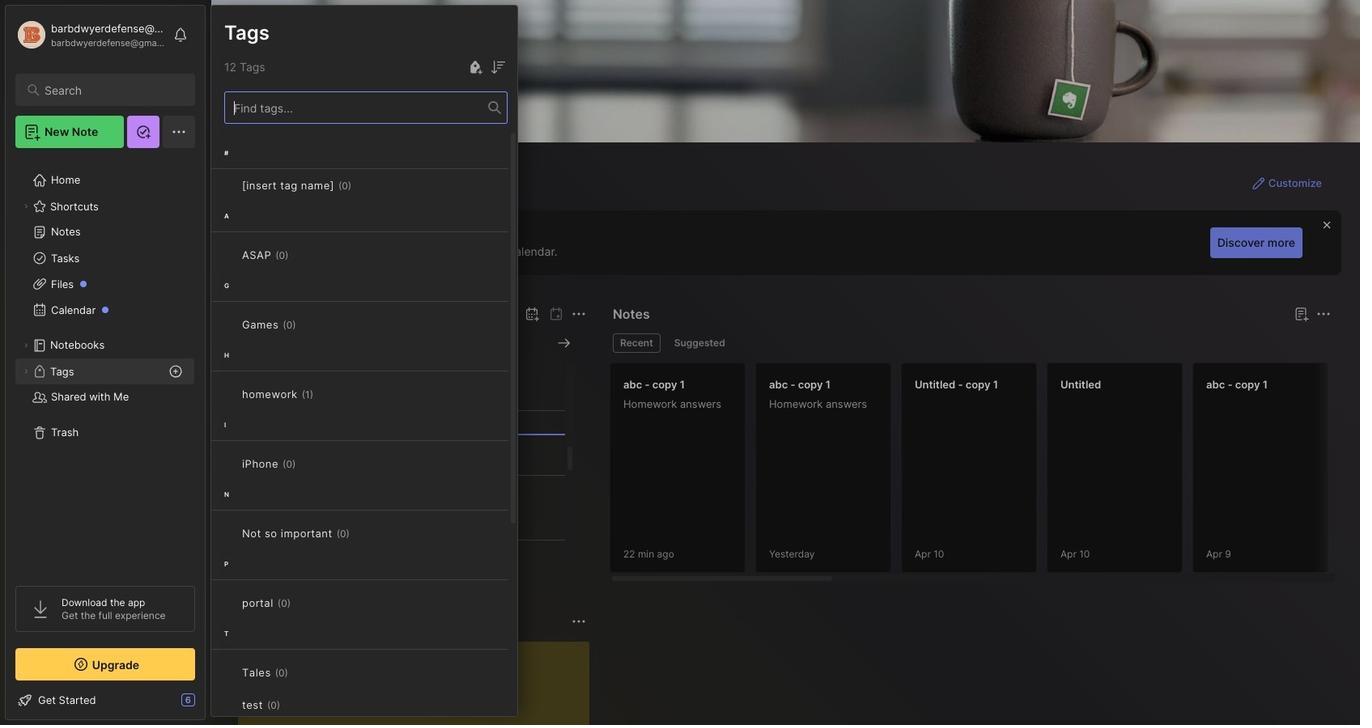 Task type: describe. For each thing, give the bounding box(es) containing it.
new evernote calendar event image
[[522, 305, 542, 324]]

tree inside the main element
[[6, 158, 205, 572]]

1 tab from the left
[[613, 334, 661, 353]]

0 horizontal spatial row group
[[211, 137, 518, 726]]

0 vertical spatial tag actions image
[[289, 249, 315, 262]]

Search text field
[[45, 83, 181, 98]]

expand tags image
[[21, 367, 31, 377]]

Sort field
[[488, 58, 508, 77]]

1 horizontal spatial row group
[[610, 363, 1361, 583]]

sort options image
[[488, 58, 508, 77]]

1 vertical spatial tag actions image
[[288, 667, 314, 680]]

click to collapse image
[[205, 696, 217, 715]]



Task type: locate. For each thing, give the bounding box(es) containing it.
None search field
[[45, 80, 181, 100]]

expand notebooks image
[[21, 341, 31, 351]]

Tag actions field
[[352, 177, 378, 194], [289, 247, 315, 263], [296, 317, 322, 333], [313, 386, 339, 403], [296, 456, 322, 472], [288, 665, 314, 681], [280, 697, 306, 714]]

tab
[[613, 334, 661, 353], [667, 334, 733, 353]]

Account field
[[15, 19, 165, 51]]

main element
[[0, 0, 211, 726]]

tag actions image
[[289, 249, 315, 262], [288, 667, 314, 680]]

create new tag image
[[466, 58, 485, 77]]

row group
[[211, 137, 518, 726], [610, 363, 1361, 583]]

1 horizontal spatial tab
[[667, 334, 733, 353]]

tree
[[6, 158, 205, 572]]

Find tags… text field
[[225, 97, 488, 119]]

Help and Learning task checklist field
[[6, 688, 205, 714]]

0 horizontal spatial tab
[[613, 334, 661, 353]]

tag actions image
[[352, 179, 378, 192], [296, 318, 322, 331], [313, 388, 339, 401], [296, 458, 322, 471], [280, 699, 306, 712]]

Start writing… text field
[[251, 642, 589, 726]]

2 tab from the left
[[667, 334, 733, 353]]

tab list
[[613, 334, 1329, 353]]

none search field inside the main element
[[45, 80, 181, 100]]



Task type: vqa. For each thing, say whether or not it's contained in the screenshot.
WHAT'S NEW field
no



